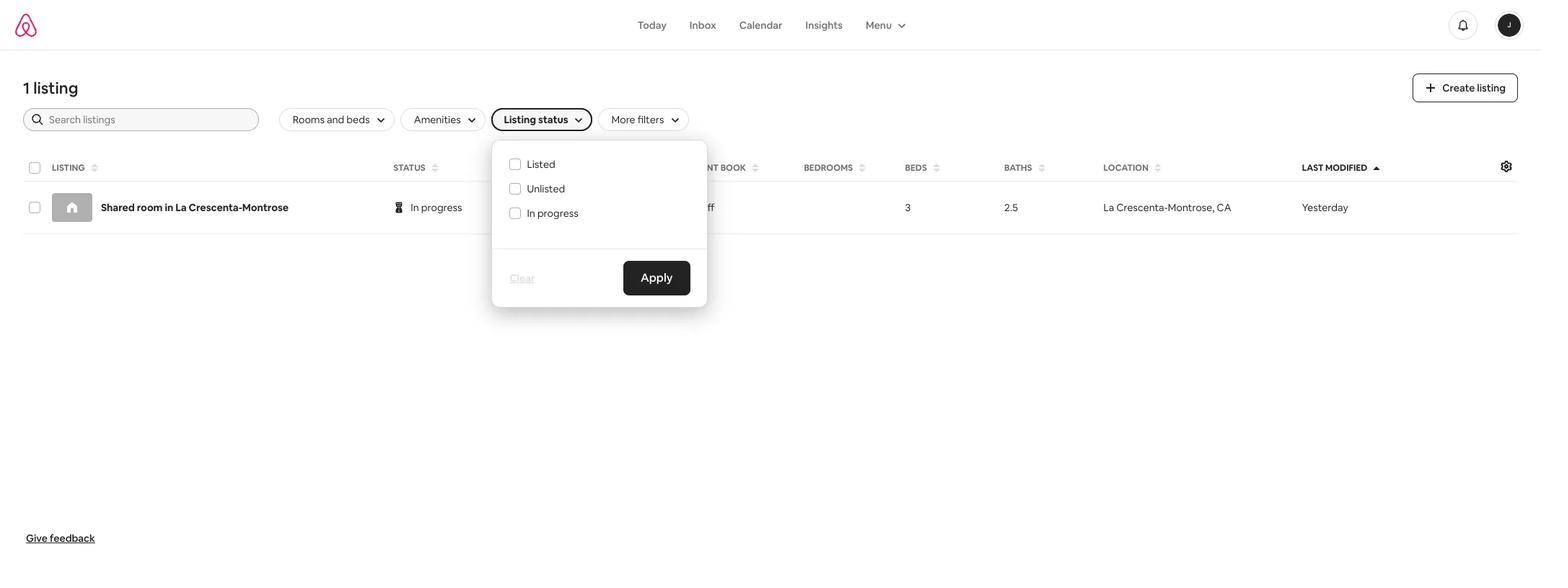 Task type: describe. For each thing, give the bounding box(es) containing it.
2.5
[[1004, 201, 1018, 214]]

create listing
[[1443, 82, 1506, 95]]

last modified
[[1302, 162, 1368, 174]]

in progress for unlisted
[[527, 207, 578, 220]]

montrose
[[242, 201, 289, 214]]

instant
[[682, 162, 719, 174]]

today
[[638, 18, 667, 31]]

finish link
[[538, 196, 588, 220]]

ca
[[1217, 201, 1231, 214]]

apply
[[641, 271, 673, 286]]

last modified button
[[1298, 158, 1494, 178]]

Search text field
[[49, 113, 249, 127]]

apply button
[[623, 261, 690, 296]]

calendar
[[739, 18, 782, 31]]

main navigation menu image
[[1498, 13, 1521, 36]]

listing for listing status
[[504, 113, 536, 126]]

3
[[905, 201, 911, 214]]

beds button
[[901, 158, 997, 178]]

inbox
[[690, 18, 716, 31]]

1 crescenta- from the left
[[189, 201, 242, 214]]

listing button
[[48, 158, 386, 178]]

1 listing heading
[[23, 78, 1396, 98]]

last
[[1302, 162, 1324, 174]]

montrose,
[[1168, 201, 1215, 214]]

instant book
[[682, 162, 746, 174]]

unlisted
[[527, 183, 565, 196]]

instant book button
[[678, 158, 797, 178]]

yesterday
[[1302, 201, 1348, 214]]

shared
[[101, 201, 135, 214]]

create listing link
[[1413, 74, 1518, 102]]

bedrooms button
[[800, 158, 898, 178]]

listing status
[[504, 113, 568, 126]]

book
[[721, 162, 746, 174]]

in for shared room in la crescenta-montrose
[[411, 201, 419, 214]]

progress for unlisted
[[537, 207, 578, 220]]

calendar link
[[728, 11, 794, 39]]

baths
[[1004, 162, 1032, 174]]

give feedback button
[[20, 527, 101, 551]]

give
[[26, 532, 48, 545]]



Task type: vqa. For each thing, say whether or not it's contained in the screenshot.
January 2024's '3' BUTTON
no



Task type: locate. For each thing, give the bounding box(es) containing it.
in inside "apply" dialog
[[527, 207, 535, 220]]

status button
[[389, 158, 531, 178]]

in progress down status 'button' at the top
[[411, 201, 462, 214]]

apply dialog
[[492, 140, 708, 308]]

1 horizontal spatial listing
[[504, 113, 536, 126]]

progress inside "apply" dialog
[[537, 207, 578, 220]]

crescenta-
[[189, 201, 242, 214], [1116, 201, 1168, 214]]

off
[[699, 201, 715, 214]]

1 horizontal spatial in
[[527, 207, 535, 220]]

baths button
[[1000, 158, 1096, 178]]

la
[[175, 201, 187, 214], [1104, 201, 1114, 214]]

1 horizontal spatial la
[[1104, 201, 1114, 214]]

modified
[[1325, 162, 1368, 174]]

in
[[165, 201, 173, 214]]

beds
[[905, 162, 927, 174]]

in progress for shared room in la crescenta-montrose
[[411, 201, 462, 214]]

la down "location"
[[1104, 201, 1114, 214]]

create
[[1443, 82, 1475, 95]]

listing for listing
[[52, 162, 85, 174]]

in for unlisted
[[527, 207, 535, 220]]

0 horizontal spatial in progress
[[411, 201, 462, 214]]

0 horizontal spatial listing
[[52, 162, 85, 174]]

listing for 1 listing
[[33, 78, 78, 98]]

listing inside 'link'
[[1477, 82, 1506, 95]]

room
[[137, 201, 163, 214]]

listing inside listing button
[[52, 162, 85, 174]]

1 vertical spatial listing
[[52, 162, 85, 174]]

0 horizontal spatial progress
[[421, 201, 462, 214]]

clear
[[510, 272, 535, 285]]

progress for shared room in la crescenta-montrose
[[421, 201, 462, 214]]

in
[[411, 201, 419, 214], [527, 207, 535, 220]]

in progress inside "apply" dialog
[[527, 207, 578, 220]]

listed
[[527, 158, 555, 171]]

insights link
[[794, 11, 854, 39]]

listing inside listing status dropdown button
[[504, 113, 536, 126]]

0 horizontal spatial crescenta-
[[189, 201, 242, 214]]

location button
[[1099, 158, 1295, 178]]

1 horizontal spatial crescenta-
[[1116, 201, 1168, 214]]

progress
[[421, 201, 462, 214], [537, 207, 578, 220]]

feedback
[[50, 532, 95, 545]]

1 horizontal spatial progress
[[537, 207, 578, 220]]

crescenta- down "location"
[[1116, 201, 1168, 214]]

in down status
[[411, 201, 419, 214]]

in progress
[[411, 201, 462, 214], [527, 207, 578, 220]]

1 la from the left
[[175, 201, 187, 214]]

location
[[1104, 162, 1149, 174]]

shared room in la crescenta-montrose
[[101, 201, 289, 214]]

today link
[[626, 11, 678, 39]]

menu button
[[854, 11, 915, 39]]

listing
[[504, 113, 536, 126], [52, 162, 85, 174]]

listing
[[33, 78, 78, 98], [1477, 82, 1506, 95]]

2 la from the left
[[1104, 201, 1114, 214]]

finish
[[549, 201, 576, 214]]

la right in
[[175, 201, 187, 214]]

la crescenta-montrose, ca
[[1104, 201, 1231, 214]]

menu
[[866, 18, 892, 31]]

status
[[393, 162, 425, 174]]

0 horizontal spatial in
[[411, 201, 419, 214]]

1 listing
[[23, 78, 78, 98]]

inbox link
[[678, 11, 728, 39]]

crescenta- down listing button
[[189, 201, 242, 214]]

0 vertical spatial listing
[[504, 113, 536, 126]]

progress down unlisted
[[537, 207, 578, 220]]

progress down status 'button' at the top
[[421, 201, 462, 214]]

listing status button
[[492, 108, 592, 131]]

in progress down unlisted
[[527, 207, 578, 220]]

in down unlisted
[[527, 207, 535, 220]]

1
[[23, 78, 30, 98]]

2 crescenta- from the left
[[1116, 201, 1168, 214]]

status
[[538, 113, 568, 126]]

listing right 1
[[33, 78, 78, 98]]

insights
[[806, 18, 843, 31]]

0 horizontal spatial listing
[[33, 78, 78, 98]]

listing right create
[[1477, 82, 1506, 95]]

1 horizontal spatial in progress
[[527, 207, 578, 220]]

clear button
[[504, 266, 541, 291]]

bedrooms
[[804, 162, 853, 174]]

listing for create listing
[[1477, 82, 1506, 95]]

1 horizontal spatial listing
[[1477, 82, 1506, 95]]

give feedback
[[26, 532, 95, 545]]

0 horizontal spatial la
[[175, 201, 187, 214]]



